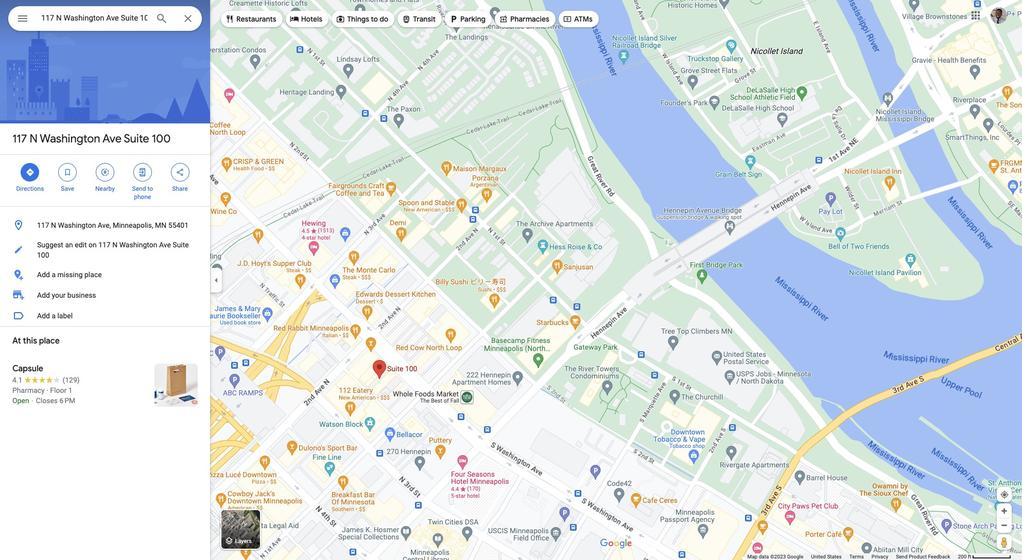 Task type: describe. For each thing, give the bounding box(es) containing it.
1
[[68, 387, 72, 395]]

suggest
[[37, 241, 63, 249]]

do
[[380, 14, 388, 24]]

terms button
[[850, 554, 864, 561]]

1 horizontal spatial 100
[[152, 132, 171, 146]]

a for missing
[[52, 271, 56, 279]]

share
[[172, 185, 188, 193]]

map
[[747, 555, 758, 560]]

4.1
[[12, 376, 22, 385]]


[[336, 13, 345, 25]]

200 ft button
[[958, 555, 1011, 560]]

open
[[12, 397, 29, 405]]

footer inside google maps element
[[747, 554, 958, 561]]

product
[[909, 555, 927, 560]]

 hotels
[[290, 13, 322, 25]]

55401
[[168, 221, 189, 230]]


[[225, 13, 234, 25]]

4.1 stars 129 reviews image
[[12, 375, 80, 386]]

place inside button
[[84, 271, 102, 279]]

add a missing place button
[[0, 265, 210, 285]]

washington for ave
[[40, 132, 100, 146]]

this
[[23, 336, 37, 347]]

things
[[347, 14, 369, 24]]

·
[[46, 387, 48, 395]]

add your business
[[37, 291, 96, 300]]

a for label
[[52, 312, 56, 320]]

floor
[[50, 387, 67, 395]]


[[138, 167, 147, 178]]

label
[[57, 312, 73, 320]]

washington inside suggest an edit on 117 n washington ave suite 100
[[119, 241, 157, 249]]

ft
[[968, 555, 972, 560]]

 things to do
[[336, 13, 388, 25]]

google
[[787, 555, 804, 560]]

united
[[811, 555, 826, 560]]

data
[[759, 555, 769, 560]]

 parking
[[449, 13, 486, 25]]


[[63, 167, 72, 178]]

 pharmacies
[[499, 13, 549, 25]]

actions for 117 n washington ave suite 100 region
[[0, 155, 210, 207]]

 search field
[[8, 6, 202, 33]]

117 for 117 n washington ave suite 100
[[12, 132, 27, 146]]

minneapolis,
[[113, 221, 153, 230]]

100 inside suggest an edit on 117 n washington ave suite 100
[[37, 251, 49, 260]]

google maps element
[[0, 0, 1022, 561]]

to inside the  things to do
[[371, 14, 378, 24]]

phone
[[134, 194, 151, 201]]

restaurants
[[236, 14, 276, 24]]

0 horizontal spatial suite
[[124, 132, 149, 146]]

business
[[67, 291, 96, 300]]

to inside send to phone
[[147, 185, 153, 193]]

ave,
[[98, 221, 111, 230]]

send to phone
[[132, 185, 153, 201]]

200 ft
[[958, 555, 972, 560]]

suggest an edit on 117 n washington ave suite 100
[[37, 241, 189, 260]]

 restaurants
[[225, 13, 276, 25]]

privacy
[[872, 555, 888, 560]]

117 n washington ave, minneapolis, mn 55401
[[37, 221, 189, 230]]

terms
[[850, 555, 864, 560]]

pharmacy · floor 1 open ⋅ closes 6 pm
[[12, 387, 75, 405]]

send for send product feedback
[[896, 555, 908, 560]]

 atms
[[563, 13, 593, 25]]

add a label
[[37, 312, 73, 320]]

united states
[[811, 555, 842, 560]]

add a label button
[[0, 306, 210, 327]]

feedback
[[928, 555, 950, 560]]

©2023
[[770, 555, 786, 560]]

add for add a missing place
[[37, 271, 50, 279]]

suggest an edit on 117 n washington ave suite 100 button
[[0, 236, 210, 265]]


[[499, 13, 508, 25]]

117 n washington ave suite 100 main content
[[0, 0, 210, 561]]

117 n washington ave suite 100
[[12, 132, 171, 146]]

117 for 117 n washington ave, minneapolis, mn 55401
[[37, 221, 49, 230]]

117 N Washington Ave Suite 100, Minneapolis, MN 55401 field
[[8, 6, 202, 31]]

missing
[[57, 271, 83, 279]]



Task type: locate. For each thing, give the bounding box(es) containing it.
0 vertical spatial to
[[371, 14, 378, 24]]

none field inside 117 n washington ave suite 100, minneapolis, mn 55401 field
[[41, 12, 147, 24]]

1 horizontal spatial to
[[371, 14, 378, 24]]

ave inside suggest an edit on 117 n washington ave suite 100
[[159, 241, 171, 249]]

6 pm
[[60, 397, 75, 405]]

ave up 
[[102, 132, 122, 146]]


[[25, 167, 35, 178]]

show street view coverage image
[[997, 535, 1012, 551]]

100
[[152, 132, 171, 146], [37, 251, 49, 260]]

parking
[[460, 14, 486, 24]]

a left label
[[52, 312, 56, 320]]

0 horizontal spatial 100
[[37, 251, 49, 260]]

0 vertical spatial send
[[132, 185, 146, 193]]

3 add from the top
[[37, 312, 50, 320]]


[[402, 13, 411, 25]]

layers
[[235, 539, 252, 546]]

directions
[[16, 185, 44, 193]]

washington up 
[[40, 132, 100, 146]]

zoom in image
[[1001, 508, 1008, 516]]

2 a from the top
[[52, 312, 56, 320]]

transit
[[413, 14, 436, 24]]

117
[[12, 132, 27, 146], [37, 221, 49, 230], [98, 241, 111, 249]]

edit
[[75, 241, 87, 249]]

send up phone
[[132, 185, 146, 193]]

an
[[65, 241, 73, 249]]

2 vertical spatial n
[[112, 241, 118, 249]]

add
[[37, 271, 50, 279], [37, 291, 50, 300], [37, 312, 50, 320]]

your
[[52, 291, 66, 300]]

add left label
[[37, 312, 50, 320]]

send left the product at the right
[[896, 555, 908, 560]]

to
[[371, 14, 378, 24], [147, 185, 153, 193]]

1 vertical spatial 100
[[37, 251, 49, 260]]

send product feedback
[[896, 555, 950, 560]]

2 vertical spatial washington
[[119, 241, 157, 249]]

0 vertical spatial add
[[37, 271, 50, 279]]

send product feedback button
[[896, 554, 950, 561]]

200
[[958, 555, 967, 560]]

washington for ave,
[[58, 221, 96, 230]]

nearby
[[95, 185, 115, 193]]

at
[[12, 336, 21, 347]]

117 right on
[[98, 241, 111, 249]]

mn
[[155, 221, 167, 230]]

0 horizontal spatial ave
[[102, 132, 122, 146]]

states
[[827, 555, 842, 560]]

add for add your business
[[37, 291, 50, 300]]

send for send to phone
[[132, 185, 146, 193]]

atms
[[574, 14, 593, 24]]

google account: leeland pitt  
(leeland.pitt@adept.ai) image
[[991, 7, 1007, 23]]

None field
[[41, 12, 147, 24]]

n inside suggest an edit on 117 n washington ave suite 100
[[112, 241, 118, 249]]

117 inside suggest an edit on 117 n washington ave suite 100
[[98, 241, 111, 249]]

united states button
[[811, 554, 842, 561]]

0 vertical spatial place
[[84, 271, 102, 279]]

at this place
[[12, 336, 60, 347]]

117 up suggest
[[37, 221, 49, 230]]

2 horizontal spatial n
[[112, 241, 118, 249]]

washington
[[40, 132, 100, 146], [58, 221, 96, 230], [119, 241, 157, 249]]

suite
[[124, 132, 149, 146], [173, 241, 189, 249]]

footer containing map data ©2023 google
[[747, 554, 958, 561]]

117 up  on the left top of the page
[[12, 132, 27, 146]]


[[449, 13, 458, 25]]

n
[[30, 132, 38, 146], [51, 221, 56, 230], [112, 241, 118, 249]]

washington up edit
[[58, 221, 96, 230]]

1 vertical spatial add
[[37, 291, 50, 300]]

2 add from the top
[[37, 291, 50, 300]]

1 vertical spatial suite
[[173, 241, 189, 249]]

pharmacies
[[510, 14, 549, 24]]

send inside send to phone
[[132, 185, 146, 193]]

0 horizontal spatial n
[[30, 132, 38, 146]]

n up  on the left top of the page
[[30, 132, 38, 146]]

1 horizontal spatial n
[[51, 221, 56, 230]]

add for add a label
[[37, 312, 50, 320]]

1 vertical spatial 117
[[37, 221, 49, 230]]

add your business link
[[0, 285, 210, 306]]

n for 117 n washington ave, minneapolis, mn 55401
[[51, 221, 56, 230]]

closes
[[36, 397, 58, 405]]

to up phone
[[147, 185, 153, 193]]

0 vertical spatial 100
[[152, 132, 171, 146]]

 transit
[[402, 13, 436, 25]]

0 vertical spatial suite
[[124, 132, 149, 146]]

footer
[[747, 554, 958, 561]]

1 horizontal spatial suite
[[173, 241, 189, 249]]

zoom out image
[[1001, 522, 1008, 530]]

add left your
[[37, 291, 50, 300]]

⋅
[[31, 397, 34, 405]]

washington down minneapolis,
[[119, 241, 157, 249]]

117 n washington ave, minneapolis, mn 55401 button
[[0, 215, 210, 236]]

0 horizontal spatial 117
[[12, 132, 27, 146]]

0 horizontal spatial to
[[147, 185, 153, 193]]

suite up 
[[124, 132, 149, 146]]

1 vertical spatial send
[[896, 555, 908, 560]]

1 vertical spatial n
[[51, 221, 56, 230]]

send
[[132, 185, 146, 193], [896, 555, 908, 560]]

map data ©2023 google
[[747, 555, 804, 560]]

suite down 55401
[[173, 241, 189, 249]]

2 vertical spatial add
[[37, 312, 50, 320]]


[[563, 13, 572, 25]]

(129)
[[63, 376, 80, 385]]


[[290, 13, 299, 25]]

add left missing
[[37, 271, 50, 279]]

0 vertical spatial a
[[52, 271, 56, 279]]

1 a from the top
[[52, 271, 56, 279]]

a left missing
[[52, 271, 56, 279]]

show your location image
[[1000, 491, 1009, 500]]

place
[[84, 271, 102, 279], [39, 336, 60, 347]]

send inside button
[[896, 555, 908, 560]]

ave down mn
[[159, 241, 171, 249]]

n up suggest
[[51, 221, 56, 230]]

2 vertical spatial 117
[[98, 241, 111, 249]]

save
[[61, 185, 74, 193]]

1 vertical spatial place
[[39, 336, 60, 347]]

0 vertical spatial washington
[[40, 132, 100, 146]]

pharmacy
[[12, 387, 45, 395]]


[[16, 11, 29, 26]]

place right missing
[[84, 271, 102, 279]]

to left the do
[[371, 14, 378, 24]]

1 horizontal spatial 117
[[37, 221, 49, 230]]

on
[[89, 241, 97, 249]]

add a missing place
[[37, 271, 102, 279]]

suite inside suggest an edit on 117 n washington ave suite 100
[[173, 241, 189, 249]]

1 vertical spatial to
[[147, 185, 153, 193]]

1 horizontal spatial send
[[896, 555, 908, 560]]

1 vertical spatial a
[[52, 312, 56, 320]]

hotels
[[301, 14, 322, 24]]

2 horizontal spatial 117
[[98, 241, 111, 249]]

collapse side panel image
[[211, 275, 222, 286]]

1 add from the top
[[37, 271, 50, 279]]

n for 117 n washington ave suite 100
[[30, 132, 38, 146]]

0 horizontal spatial place
[[39, 336, 60, 347]]

1 vertical spatial ave
[[159, 241, 171, 249]]

 button
[[8, 6, 37, 33]]

privacy button
[[872, 554, 888, 561]]

0 vertical spatial ave
[[102, 132, 122, 146]]

1 horizontal spatial place
[[84, 271, 102, 279]]

n down the 117 n washington ave, minneapolis, mn 55401
[[112, 241, 118, 249]]

0 vertical spatial n
[[30, 132, 38, 146]]

0 vertical spatial 117
[[12, 132, 27, 146]]

1 horizontal spatial ave
[[159, 241, 171, 249]]


[[175, 167, 185, 178]]

ave
[[102, 132, 122, 146], [159, 241, 171, 249]]

0 horizontal spatial send
[[132, 185, 146, 193]]

capsule
[[12, 364, 43, 374]]

place right this
[[39, 336, 60, 347]]


[[100, 167, 110, 178]]

1 vertical spatial washington
[[58, 221, 96, 230]]



Task type: vqa. For each thing, say whether or not it's contained in the screenshot.
, 199 US dollars element
no



